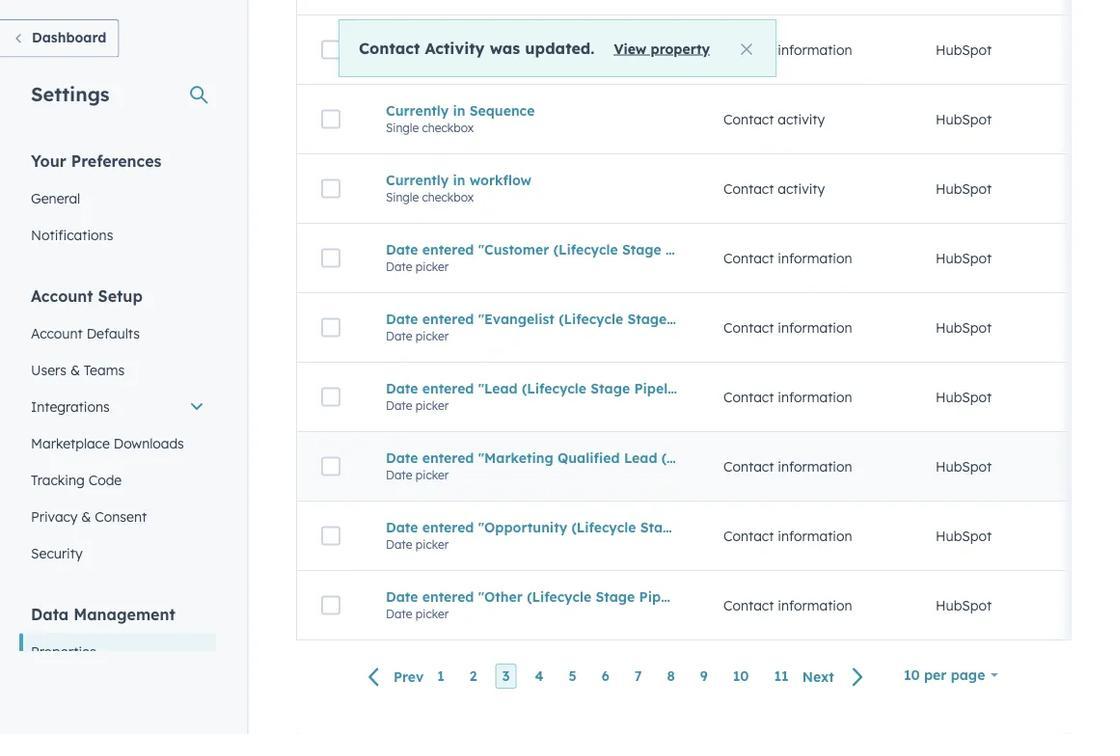 Task type: locate. For each thing, give the bounding box(es) containing it.
currently in workflow single checkbox
[[386, 171, 532, 204]]

pipeline)" for date entered "opportunity (lifecycle stage pipeline)"
[[684, 519, 749, 536]]

(lifecycle inside date entered "customer (lifecycle stage pipeline)" date picker
[[553, 241, 618, 258]]

checkbox inside currently in sequence single checkbox
[[422, 120, 474, 135]]

currently in sequence button
[[386, 102, 677, 119]]

0 vertical spatial activity
[[778, 111, 825, 128]]

"other
[[478, 588, 523, 605]]

6 contact information from the top
[[724, 527, 852, 544]]

(lifecycle inside "date entered "opportunity (lifecycle stage pipeline)" date picker"
[[572, 519, 636, 536]]

security
[[31, 545, 83, 561]]

account defaults link
[[19, 315, 216, 352]]

& inside users & teams link
[[70, 361, 80, 378]]

1 picker from the top
[[416, 259, 449, 274]]

4 hubspot from the top
[[936, 250, 992, 267]]

currently down number
[[386, 102, 449, 119]]

& for privacy
[[81, 508, 91, 525]]

checkbox down workflow
[[422, 190, 474, 204]]

single inside 'currently in workflow single checkbox'
[[386, 190, 419, 204]]

stage for date entered "customer (lifecycle stage pipeline)"
[[622, 241, 662, 258]]

stage inside date entered "customer (lifecycle stage pipeline)" date picker
[[622, 241, 662, 258]]

4 information from the top
[[778, 389, 852, 405]]

pipeline)" for date entered "evangelist (lifecycle stage pipeline)"
[[671, 310, 736, 327]]

2 contact information from the top
[[724, 250, 852, 267]]

5
[[569, 668, 577, 685]]

contact activity was updated.
[[359, 38, 595, 57]]

entered left "other
[[422, 588, 474, 605]]

9
[[700, 668, 708, 685]]

account up users
[[31, 325, 83, 342]]

1 vertical spatial contact activity
[[724, 180, 825, 197]]

data management
[[31, 604, 175, 624]]

date entered "customer (lifecycle stage pipeline)" date picker
[[386, 241, 731, 274]]

3 information from the top
[[778, 319, 852, 336]]

(lifecycle inside date entered "marketing qualified lead (lifecycle stage pipeline)" date picker
[[662, 449, 726, 466]]

5 entered from the top
[[422, 519, 474, 536]]

10
[[904, 667, 920, 684], [733, 668, 749, 685]]

created by user id number
[[386, 33, 515, 65]]

entered inside date entered "other (lifecycle stage pipeline)" date picker
[[422, 588, 474, 605]]

number
[[386, 51, 430, 65]]

created by user id button
[[386, 33, 677, 49]]

date entered "customer (lifecycle stage pipeline)" button
[[386, 241, 731, 258]]

qualified
[[558, 449, 620, 466]]

stage for date entered "opportunity (lifecycle stage pipeline)"
[[640, 519, 680, 536]]

1 entered from the top
[[422, 241, 474, 258]]

entered down 'currently in workflow single checkbox'
[[422, 241, 474, 258]]

date entered "other (lifecycle stage pipeline)" date picker
[[386, 588, 705, 621]]

hubspot for date entered "other (lifecycle stage pipeline)"
[[936, 597, 992, 614]]

hubspot for date entered "opportunity (lifecycle stage pipeline)"
[[936, 527, 992, 544]]

checkbox inside 'currently in workflow single checkbox'
[[422, 190, 474, 204]]

checkbox
[[422, 120, 474, 135], [422, 190, 474, 204]]

10 for 10
[[733, 668, 749, 685]]

6 entered from the top
[[422, 588, 474, 605]]

entered for "opportunity
[[422, 519, 474, 536]]

currently inside 'currently in workflow single checkbox'
[[386, 171, 449, 188]]

stage
[[622, 241, 662, 258], [627, 310, 667, 327], [591, 380, 630, 397], [730, 449, 770, 466], [640, 519, 680, 536], [596, 588, 635, 605]]

hubspot for date entered "evangelist (lifecycle stage pipeline)"
[[936, 319, 992, 336]]

entered for "other
[[422, 588, 474, 605]]

single inside currently in sequence single checkbox
[[386, 120, 419, 135]]

6 hubspot from the top
[[936, 389, 992, 405]]

stage inside date entered "evangelist (lifecycle stage pipeline)" date picker
[[627, 310, 667, 327]]

pipeline)" inside date entered "lead (lifecycle stage pipeline)" date picker
[[634, 380, 700, 397]]

1 currently from the top
[[386, 102, 449, 119]]

date entered "lead (lifecycle stage pipeline)" button
[[386, 380, 700, 397]]

5 picker from the top
[[416, 537, 449, 552]]

preferences
[[71, 151, 162, 170]]

lead
[[624, 449, 657, 466]]

& inside privacy & consent link
[[81, 508, 91, 525]]

pipeline)" inside date entered "evangelist (lifecycle stage pipeline)" date picker
[[671, 310, 736, 327]]

in left sequence at the left of the page
[[453, 102, 465, 119]]

(lifecycle down date entered "customer (lifecycle stage pipeline)" date picker
[[559, 310, 623, 327]]

in
[[453, 102, 465, 119], [453, 171, 465, 188]]

2 currently from the top
[[386, 171, 449, 188]]

1 horizontal spatial 10
[[904, 667, 920, 684]]

entered
[[422, 241, 474, 258], [422, 310, 474, 327], [422, 380, 474, 397], [422, 449, 474, 466], [422, 519, 474, 536], [422, 588, 474, 605]]

privacy
[[31, 508, 78, 525]]

2 checkbox from the top
[[422, 190, 474, 204]]

5 hubspot from the top
[[936, 319, 992, 336]]

was
[[490, 38, 520, 57]]

your
[[31, 151, 66, 170]]

1 vertical spatial checkbox
[[422, 190, 474, 204]]

1 date from the top
[[386, 241, 418, 258]]

1 account from the top
[[31, 286, 93, 305]]

account for account defaults
[[31, 325, 83, 342]]

pipeline)"
[[666, 241, 731, 258], [671, 310, 736, 327], [634, 380, 700, 397], [774, 449, 839, 466], [684, 519, 749, 536], [639, 588, 705, 605]]

entered inside date entered "marketing qualified lead (lifecycle stage pipeline)" date picker
[[422, 449, 474, 466]]

1 single from the top
[[386, 120, 419, 135]]

"customer
[[478, 241, 549, 258]]

currently inside currently in sequence single checkbox
[[386, 102, 449, 119]]

picker inside "date entered "opportunity (lifecycle stage pipeline)" date picker"
[[416, 537, 449, 552]]

(lifecycle
[[553, 241, 618, 258], [559, 310, 623, 327], [522, 380, 586, 397], [662, 449, 726, 466], [572, 519, 636, 536], [527, 588, 592, 605]]

(lifecycle right lead at bottom
[[662, 449, 726, 466]]

10 right the 9
[[733, 668, 749, 685]]

entered left "evangelist
[[422, 310, 474, 327]]

view property button
[[614, 40, 710, 57]]

picker inside date entered "other (lifecycle stage pipeline)" date picker
[[416, 607, 449, 621]]

1 button
[[431, 664, 451, 689]]

3 picker from the top
[[416, 398, 449, 413]]

0 horizontal spatial &
[[70, 361, 80, 378]]

entered inside date entered "evangelist (lifecycle stage pipeline)" date picker
[[422, 310, 474, 327]]

1 vertical spatial account
[[31, 325, 83, 342]]

picker inside date entered "evangelist (lifecycle stage pipeline)" date picker
[[416, 329, 449, 343]]

information
[[778, 41, 852, 58], [778, 250, 852, 267], [778, 319, 852, 336], [778, 389, 852, 405], [778, 458, 852, 475], [778, 527, 852, 544], [778, 597, 852, 614]]

pipeline)" inside date entered "customer (lifecycle stage pipeline)" date picker
[[666, 241, 731, 258]]

entered left "opportunity
[[422, 519, 474, 536]]

entered inside date entered "customer (lifecycle stage pipeline)" date picker
[[422, 241, 474, 258]]

date entered "other (lifecycle stage pipeline)" button
[[386, 588, 705, 605]]

4 contact information from the top
[[724, 389, 852, 405]]

checkbox for sequence
[[422, 120, 474, 135]]

per
[[924, 667, 947, 684]]

2 button
[[463, 664, 484, 689]]

2 hubspot from the top
[[936, 111, 992, 128]]

date
[[386, 241, 418, 258], [386, 259, 412, 274], [386, 310, 418, 327], [386, 329, 412, 343], [386, 380, 418, 397], [386, 398, 412, 413], [386, 449, 418, 466], [386, 468, 412, 482], [386, 519, 418, 536], [386, 537, 412, 552], [386, 588, 418, 605], [386, 607, 412, 621]]

(lifecycle for "other
[[527, 588, 592, 605]]

contact activity for currently in sequence
[[724, 111, 825, 128]]

1 in from the top
[[453, 102, 465, 119]]

7
[[635, 668, 642, 685]]

(lifecycle down date entered "marketing qualified lead (lifecycle stage pipeline)" date picker
[[572, 519, 636, 536]]

6 date from the top
[[386, 398, 412, 413]]

0 vertical spatial currently
[[386, 102, 449, 119]]

11 date from the top
[[386, 588, 418, 605]]

tab panel
[[281, 0, 1115, 710]]

single
[[386, 120, 419, 135], [386, 190, 419, 204]]

contact information for date entered "lead (lifecycle stage pipeline)"
[[724, 389, 852, 405]]

(lifecycle inside date entered "other (lifecycle stage pipeline)" date picker
[[527, 588, 592, 605]]

0 vertical spatial single
[[386, 120, 419, 135]]

10 inside popup button
[[904, 667, 920, 684]]

8 date from the top
[[386, 468, 412, 482]]

contact information for date entered "evangelist (lifecycle stage pipeline)"
[[724, 319, 852, 336]]

6 picker from the top
[[416, 607, 449, 621]]

1 contact information from the top
[[724, 41, 852, 58]]

contact activity
[[724, 111, 825, 128], [724, 180, 825, 197]]

(lifecycle inside date entered "lead (lifecycle stage pipeline)" date picker
[[522, 380, 586, 397]]

0 vertical spatial in
[[453, 102, 465, 119]]

hubspot for currently in sequence
[[936, 111, 992, 128]]

page
[[951, 667, 985, 684]]

account up account defaults
[[31, 286, 93, 305]]

account inside "link"
[[31, 325, 83, 342]]

single for currently in sequence
[[386, 120, 419, 135]]

pipeline)" for date entered "lead (lifecycle stage pipeline)"
[[634, 380, 700, 397]]

entered inside date entered "lead (lifecycle stage pipeline)" date picker
[[422, 380, 474, 397]]

3 date from the top
[[386, 310, 418, 327]]

entered for "evangelist
[[422, 310, 474, 327]]

1 vertical spatial activity
[[778, 180, 825, 197]]

(lifecycle inside date entered "evangelist (lifecycle stage pipeline)" date picker
[[559, 310, 623, 327]]

&
[[70, 361, 80, 378], [81, 508, 91, 525]]

information for created by user id
[[778, 41, 852, 58]]

currently down currently in sequence single checkbox in the left top of the page
[[386, 171, 449, 188]]

hubspot
[[936, 41, 992, 58], [936, 111, 992, 128], [936, 180, 992, 197], [936, 250, 992, 267], [936, 319, 992, 336], [936, 389, 992, 405], [936, 458, 992, 475], [936, 527, 992, 544], [936, 597, 992, 614]]

picker inside date entered "lead (lifecycle stage pipeline)" date picker
[[416, 398, 449, 413]]

updated.
[[525, 38, 595, 57]]

0 vertical spatial contact activity
[[724, 111, 825, 128]]

clone
[[807, 475, 838, 489]]

& right users
[[70, 361, 80, 378]]

6 information from the top
[[778, 527, 852, 544]]

stage inside date entered "lead (lifecycle stage pipeline)" date picker
[[591, 380, 630, 397]]

"evangelist
[[478, 310, 555, 327]]

contact for date entered "customer (lifecycle stage pipeline)"
[[724, 250, 774, 267]]

0 horizontal spatial 10
[[733, 668, 749, 685]]

2 contact activity from the top
[[724, 180, 825, 197]]

8 hubspot from the top
[[936, 527, 992, 544]]

stage for date entered "lead (lifecycle stage pipeline)"
[[591, 380, 630, 397]]

in for workflow
[[453, 171, 465, 188]]

stage inside "date entered "opportunity (lifecycle stage pipeline)" date picker"
[[640, 519, 680, 536]]

management
[[73, 604, 175, 624]]

2
[[470, 668, 477, 685]]

1 vertical spatial single
[[386, 190, 419, 204]]

dashboard link
[[0, 19, 119, 57]]

checkbox for workflow
[[422, 190, 474, 204]]

2 information from the top
[[778, 250, 852, 267]]

1 hubspot from the top
[[936, 41, 992, 58]]

1 vertical spatial in
[[453, 171, 465, 188]]

currently
[[386, 102, 449, 119], [386, 171, 449, 188]]

(lifecycle right "lead
[[522, 380, 586, 397]]

10 left 'per'
[[904, 667, 920, 684]]

next
[[802, 668, 834, 685]]

10 date from the top
[[386, 537, 412, 552]]

"lead
[[478, 380, 518, 397]]

currently for currently in workflow
[[386, 171, 449, 188]]

1 checkbox from the top
[[422, 120, 474, 135]]

picker inside date entered "customer (lifecycle stage pipeline)" date picker
[[416, 259, 449, 274]]

10 inside button
[[733, 668, 749, 685]]

& right privacy
[[81, 508, 91, 525]]

dashboard
[[32, 29, 106, 46]]

information for date entered "opportunity (lifecycle stage pipeline)"
[[778, 527, 852, 544]]

9 hubspot from the top
[[936, 597, 992, 614]]

entered left "lead
[[422, 380, 474, 397]]

stage for date entered "other (lifecycle stage pipeline)"
[[596, 588, 635, 605]]

4 entered from the top
[[422, 449, 474, 466]]

pipeline)" for date entered "customer (lifecycle stage pipeline)"
[[666, 241, 731, 258]]

7 contact information from the top
[[724, 597, 852, 614]]

created
[[386, 33, 439, 49]]

1 contact activity from the top
[[724, 111, 825, 128]]

in left workflow
[[453, 171, 465, 188]]

entered inside "date entered "opportunity (lifecycle stage pipeline)" date picker"
[[422, 519, 474, 536]]

7 hubspot from the top
[[936, 458, 992, 475]]

date entered "opportunity (lifecycle stage pipeline)" date picker
[[386, 519, 749, 552]]

checkbox down sequence at the left of the page
[[422, 120, 474, 135]]

contact activity was updated. alert
[[339, 19, 777, 77]]

4 picker from the top
[[416, 468, 449, 482]]

2 single from the top
[[386, 190, 419, 204]]

(lifecycle for "opportunity
[[572, 519, 636, 536]]

account for account setup
[[31, 286, 93, 305]]

3 entered from the top
[[422, 380, 474, 397]]

users & teams link
[[19, 352, 216, 388]]

2 in from the top
[[453, 171, 465, 188]]

pagination navigation
[[357, 664, 876, 689]]

1 horizontal spatial &
[[81, 508, 91, 525]]

4 date from the top
[[386, 329, 412, 343]]

2 entered from the top
[[422, 310, 474, 327]]

by
[[444, 33, 460, 49]]

entered for "marketing
[[422, 449, 474, 466]]

10 per page
[[904, 667, 985, 684]]

general link
[[19, 180, 216, 217]]

in inside currently in sequence single checkbox
[[453, 102, 465, 119]]

1 vertical spatial &
[[81, 508, 91, 525]]

entered left "marketing
[[422, 449, 474, 466]]

2 activity from the top
[[778, 180, 825, 197]]

2 picker from the top
[[416, 329, 449, 343]]

date entered "lead (lifecycle stage pipeline)" date picker
[[386, 380, 700, 413]]

3
[[502, 668, 510, 685]]

(lifecycle right "customer
[[553, 241, 618, 258]]

in inside 'currently in workflow single checkbox'
[[453, 171, 465, 188]]

1 vertical spatial currently
[[386, 171, 449, 188]]

stage inside date entered "other (lifecycle stage pipeline)" date picker
[[596, 588, 635, 605]]

0 vertical spatial account
[[31, 286, 93, 305]]

stage inside date entered "marketing qualified lead (lifecycle stage pipeline)" date picker
[[730, 449, 770, 466]]

0 vertical spatial checkbox
[[422, 120, 474, 135]]

2 account from the top
[[31, 325, 83, 342]]

3 contact information from the top
[[724, 319, 852, 336]]

pipeline)" inside "date entered "opportunity (lifecycle stage pipeline)" date picker"
[[684, 519, 749, 536]]

1 activity from the top
[[778, 111, 825, 128]]

7 information from the top
[[778, 597, 852, 614]]

1 information from the top
[[778, 41, 852, 58]]

0 vertical spatial &
[[70, 361, 80, 378]]

contact for created by user id
[[724, 41, 774, 58]]

3 hubspot from the top
[[936, 180, 992, 197]]

property
[[651, 40, 710, 57]]

"opportunity
[[478, 519, 567, 536]]

pipeline)" inside date entered "other (lifecycle stage pipeline)" date picker
[[639, 588, 705, 605]]

users & teams
[[31, 361, 125, 378]]

(lifecycle right "other
[[527, 588, 592, 605]]

hubspot for date entered "lead (lifecycle stage pipeline)"
[[936, 389, 992, 405]]

currently in workflow button
[[386, 171, 677, 188]]



Task type: vqa. For each thing, say whether or not it's contained in the screenshot.
the Currently in Sequence Single checkbox
yes



Task type: describe. For each thing, give the bounding box(es) containing it.
(lifecycle for "customer
[[553, 241, 618, 258]]

11 button
[[767, 664, 796, 689]]

account setup
[[31, 286, 143, 305]]

3 button
[[495, 664, 517, 689]]

hubspot for currently in workflow
[[936, 180, 992, 197]]

teams
[[84, 361, 125, 378]]

properties
[[31, 643, 96, 660]]

general
[[31, 190, 80, 206]]

activity for currently in sequence
[[778, 111, 825, 128]]

contact for currently in sequence
[[724, 111, 774, 128]]

contact activity for currently in workflow
[[724, 180, 825, 197]]

code
[[88, 471, 122, 488]]

single for currently in workflow
[[386, 190, 419, 204]]

edit
[[745, 475, 767, 489]]

entered for "customer
[[422, 241, 474, 258]]

date entered "marketing qualified lead (lifecycle stage pipeline)" date picker
[[386, 449, 839, 482]]

picker for "evangelist
[[416, 329, 449, 343]]

pipeline)" inside date entered "marketing qualified lead (lifecycle stage pipeline)" date picker
[[774, 449, 839, 466]]

date entered "evangelist (lifecycle stage pipeline)" button
[[386, 310, 736, 327]]

integrations button
[[19, 388, 216, 425]]

edit button
[[729, 466, 783, 497]]

picker for "opportunity
[[416, 537, 449, 552]]

(lifecycle for "evangelist
[[559, 310, 623, 327]]

4
[[535, 668, 544, 685]]

pipeline)" for date entered "other (lifecycle stage pipeline)"
[[639, 588, 705, 605]]

hubspot for created by user id
[[936, 41, 992, 58]]

data
[[31, 604, 69, 624]]

your preferences element
[[19, 150, 216, 253]]

properties link
[[19, 633, 216, 670]]

stage for date entered "evangelist (lifecycle stage pipeline)"
[[627, 310, 667, 327]]

date entered "evangelist (lifecycle stage pipeline)" date picker
[[386, 310, 736, 343]]

9 button
[[693, 664, 715, 689]]

account setup element
[[19, 285, 216, 572]]

contact information for created by user id
[[724, 41, 852, 58]]

contact for date entered "other (lifecycle stage pipeline)"
[[724, 597, 774, 614]]

user
[[464, 33, 493, 49]]

your preferences
[[31, 151, 162, 170]]

8 button
[[660, 664, 682, 689]]

setup
[[98, 286, 143, 305]]

date entered "marketing qualified lead (lifecycle stage pipeline)" button
[[386, 449, 839, 466]]

(lifecycle for "lead
[[522, 380, 586, 397]]

marketplace downloads link
[[19, 425, 216, 462]]

contact information for date entered "customer (lifecycle stage pipeline)"
[[724, 250, 852, 267]]

6
[[602, 668, 610, 685]]

contact for date entered "evangelist (lifecycle stage pipeline)"
[[724, 319, 774, 336]]

settings
[[31, 82, 110, 106]]

privacy & consent
[[31, 508, 147, 525]]

account defaults
[[31, 325, 140, 342]]

entered for "lead
[[422, 380, 474, 397]]

5 date from the top
[[386, 380, 418, 397]]

10 for 10 per page
[[904, 667, 920, 684]]

7 button
[[628, 664, 649, 689]]

currently for currently in sequence
[[386, 102, 449, 119]]

security link
[[19, 535, 216, 572]]

picker for "lead
[[416, 398, 449, 413]]

tracking code
[[31, 471, 122, 488]]

5 contact information from the top
[[724, 458, 852, 475]]

5 button
[[562, 664, 583, 689]]

activity for currently in workflow
[[778, 180, 825, 197]]

information for date entered "lead (lifecycle stage pipeline)"
[[778, 389, 852, 405]]

view property
[[614, 40, 710, 57]]

in for sequence
[[453, 102, 465, 119]]

10 button
[[726, 664, 756, 689]]

prev
[[393, 668, 424, 685]]

8
[[667, 668, 675, 685]]

clone button
[[791, 466, 854, 497]]

hubspot for date entered "customer (lifecycle stage pipeline)"
[[936, 250, 992, 267]]

defaults
[[87, 325, 140, 342]]

tracking
[[31, 471, 85, 488]]

5 information from the top
[[778, 458, 852, 475]]

tracking code link
[[19, 462, 216, 498]]

12 date from the top
[[386, 607, 412, 621]]

6 button
[[595, 664, 616, 689]]

workflow
[[470, 171, 532, 188]]

contact inside alert
[[359, 38, 420, 57]]

picker for "customer
[[416, 259, 449, 274]]

contact information for date entered "other (lifecycle stage pipeline)"
[[724, 597, 852, 614]]

currently in sequence single checkbox
[[386, 102, 535, 135]]

consent
[[95, 508, 147, 525]]

contact for currently in workflow
[[724, 180, 774, 197]]

close image
[[741, 43, 753, 55]]

users
[[31, 361, 67, 378]]

activity
[[425, 38, 485, 57]]

7 date from the top
[[386, 449, 418, 466]]

view
[[614, 40, 647, 57]]

information for date entered "customer (lifecycle stage pipeline)"
[[778, 250, 852, 267]]

10 per page button
[[891, 656, 1011, 695]]

id
[[498, 33, 515, 49]]

picker inside date entered "marketing qualified lead (lifecycle stage pipeline)" date picker
[[416, 468, 449, 482]]

privacy & consent link
[[19, 498, 216, 535]]

contact for date entered "lead (lifecycle stage pipeline)"
[[724, 389, 774, 405]]

notifications
[[31, 226, 113, 243]]

integrations
[[31, 398, 110, 415]]

2 date from the top
[[386, 259, 412, 274]]

"marketing
[[478, 449, 554, 466]]

1
[[437, 668, 445, 685]]

marketplace
[[31, 435, 110, 451]]

9 date from the top
[[386, 519, 418, 536]]

tab panel containing created by user id
[[281, 0, 1115, 710]]

& for users
[[70, 361, 80, 378]]

information for date entered "other (lifecycle stage pipeline)"
[[778, 597, 852, 614]]

prev button
[[357, 664, 431, 689]]

downloads
[[114, 435, 184, 451]]

sequence
[[470, 102, 535, 119]]

data management element
[[19, 603, 216, 734]]

marketplace downloads
[[31, 435, 184, 451]]

11
[[774, 668, 789, 685]]

picker for "other
[[416, 607, 449, 621]]

information for date entered "evangelist (lifecycle stage pipeline)"
[[778, 319, 852, 336]]

contact for date entered "opportunity (lifecycle stage pipeline)"
[[724, 527, 774, 544]]

next button
[[796, 664, 876, 689]]

contact information for date entered "opportunity (lifecycle stage pipeline)"
[[724, 527, 852, 544]]



